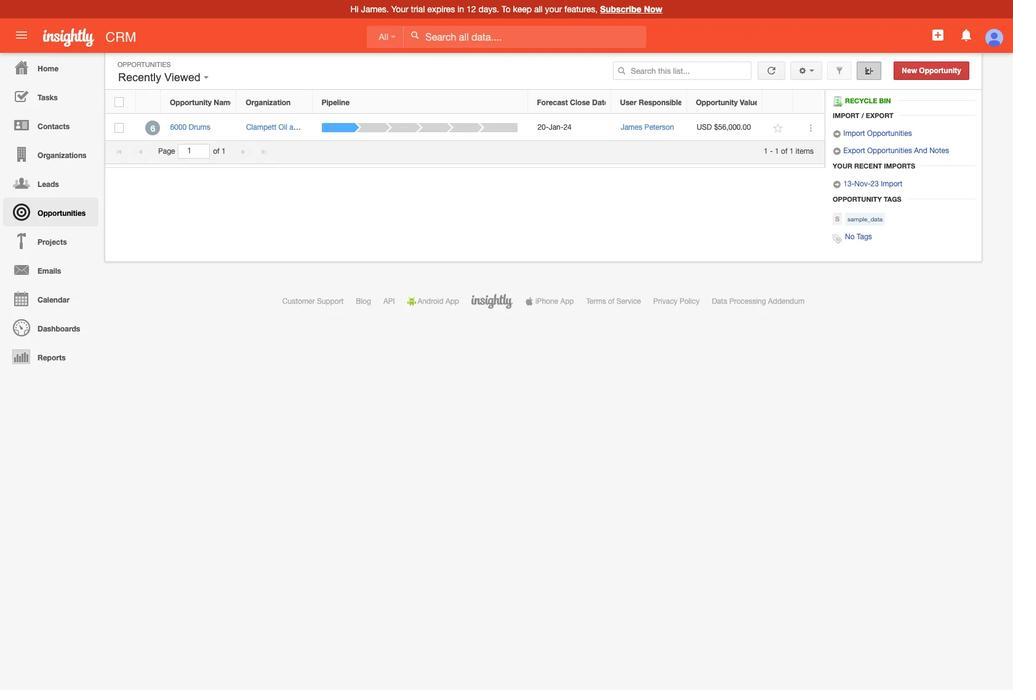 Task type: describe. For each thing, give the bounding box(es) containing it.
user responsible
[[620, 98, 682, 107]]

forecast close date
[[537, 98, 609, 107]]

tags
[[857, 233, 872, 241]]

6 row
[[105, 115, 825, 141]]

all
[[379, 32, 389, 42]]

organization
[[246, 98, 291, 107]]

all link
[[367, 26, 404, 48]]

opportunities link
[[3, 198, 99, 227]]

contacts link
[[3, 111, 99, 140]]

emails link
[[3, 256, 99, 284]]

6000 drums link
[[170, 123, 217, 132]]

tasks link
[[3, 82, 99, 111]]

policy
[[680, 297, 700, 306]]

opportunities inside navigation
[[38, 209, 86, 218]]

jan-
[[549, 123, 564, 132]]

follow image
[[773, 123, 785, 134]]

emails
[[38, 267, 61, 276]]

opportunities up export opportunities and notes link
[[867, 129, 912, 138]]

keep
[[513, 4, 532, 14]]

Search this list... text field
[[613, 62, 752, 80]]

opportunity value
[[696, 98, 759, 107]]

app for iphone app
[[561, 297, 574, 306]]

new opportunity
[[902, 67, 962, 75]]

clampett oil and gas, singapore
[[246, 123, 355, 132]]

white image
[[411, 31, 420, 39]]

2 vertical spatial import
[[881, 180, 903, 189]]

imports
[[884, 162, 916, 170]]

app for android app
[[446, 297, 459, 306]]

new
[[902, 67, 917, 75]]

notes
[[930, 147, 949, 155]]

import for import / export
[[833, 112, 860, 120]]

recently
[[118, 71, 161, 84]]

terms of service link
[[586, 297, 641, 306]]

2 horizontal spatial of
[[781, 147, 788, 156]]

customer
[[283, 297, 315, 306]]

android app link
[[407, 297, 459, 306]]

android app
[[418, 297, 459, 306]]

no
[[845, 233, 855, 241]]

13-nov-23 import link
[[833, 180, 903, 189]]

circle arrow left image
[[833, 147, 842, 156]]

tasks
[[38, 93, 58, 102]]

in
[[458, 4, 464, 14]]

privacy
[[654, 297, 678, 306]]

contacts
[[38, 122, 70, 131]]

1 right the -
[[775, 147, 779, 156]]

1 vertical spatial export
[[844, 147, 866, 155]]

1 left the -
[[764, 147, 768, 156]]

6000
[[170, 123, 187, 132]]

home link
[[3, 53, 99, 82]]

service
[[617, 297, 641, 306]]

iphone
[[536, 297, 559, 306]]

organizations
[[38, 151, 87, 160]]

organizations link
[[3, 140, 99, 169]]

6000 drums
[[170, 123, 210, 132]]

data processing addendum link
[[712, 297, 805, 306]]

1 vertical spatial your
[[833, 162, 853, 170]]

usd $‎56,000.00 cell
[[688, 115, 764, 141]]

peterson
[[645, 123, 674, 132]]

sample_data link
[[845, 213, 886, 226]]

0 horizontal spatial of
[[213, 147, 220, 156]]

circle arrow right image for 13-nov-23 import
[[833, 181, 842, 189]]

import / export
[[833, 112, 894, 120]]

hi
[[351, 4, 359, 14]]

hi james. your trial expires in 12 days. to keep all your features, subscribe now
[[351, 4, 663, 14]]

calendar link
[[3, 284, 99, 313]]

james peterson
[[621, 123, 674, 132]]

1 horizontal spatial export
[[866, 112, 894, 120]]

projects link
[[3, 227, 99, 256]]

opportunity for opportunity name
[[170, 98, 212, 107]]

export opportunities and notes link
[[833, 147, 949, 156]]

circle arrow right image for import opportunities
[[833, 130, 842, 139]]

3 column header from the left
[[794, 91, 825, 114]]

close
[[570, 98, 590, 107]]

tags
[[884, 195, 902, 203]]

customer support link
[[283, 297, 344, 306]]

items
[[796, 147, 814, 156]]

data
[[712, 297, 728, 306]]

recycle bin
[[845, 97, 891, 105]]

expires
[[427, 4, 455, 14]]

your
[[545, 4, 562, 14]]

opportunity for opportunity value
[[696, 98, 738, 107]]

20-
[[538, 123, 549, 132]]

import opportunities
[[842, 129, 912, 138]]

android
[[418, 297, 444, 306]]

customer support
[[283, 297, 344, 306]]

opportunity for opportunity tags
[[833, 195, 882, 203]]

2 column header from the left
[[763, 91, 794, 114]]

row containing opportunity name
[[105, 91, 825, 114]]

1 column header from the left
[[136, 91, 161, 114]]



Task type: locate. For each thing, give the bounding box(es) containing it.
1 left items
[[790, 147, 794, 156]]

blog link
[[356, 297, 371, 306]]

page
[[158, 147, 175, 156]]

iphone app link
[[525, 297, 574, 306]]

terms of service
[[586, 297, 641, 306]]

of
[[213, 147, 220, 156], [781, 147, 788, 156], [608, 297, 615, 306]]

nov-
[[855, 180, 871, 189]]

12
[[467, 4, 476, 14]]

bin
[[880, 97, 891, 105]]

your left trial
[[391, 4, 409, 14]]

Search all data.... text field
[[404, 26, 647, 48]]

24
[[564, 123, 572, 132]]

row
[[105, 91, 825, 114]]

processing
[[730, 297, 766, 306]]

import for import opportunities
[[844, 129, 865, 138]]

opportunity tags
[[833, 195, 902, 203]]

your inside hi james. your trial expires in 12 days. to keep all your features, subscribe now
[[391, 4, 409, 14]]

your down circle arrow left image
[[833, 162, 853, 170]]

privacy policy
[[654, 297, 700, 306]]

addendum
[[768, 297, 805, 306]]

import up tags
[[881, 180, 903, 189]]

6
[[151, 123, 155, 133]]

notifications image
[[959, 28, 974, 42]]

search image
[[618, 67, 626, 75]]

leads link
[[3, 169, 99, 198]]

support
[[317, 297, 344, 306]]

opportunity up the 6000 drums
[[170, 98, 212, 107]]

1 horizontal spatial your
[[833, 162, 853, 170]]

2 circle arrow right image from the top
[[833, 181, 842, 189]]

import left /
[[833, 112, 860, 120]]

1 app from the left
[[446, 297, 459, 306]]

of right 1 field
[[213, 147, 220, 156]]

import opportunities link
[[833, 129, 912, 139]]

home
[[38, 64, 59, 73]]

recent
[[855, 162, 883, 170]]

circle arrow right image inside 13-nov-23 import link
[[833, 181, 842, 189]]

app right android
[[446, 297, 459, 306]]

1 right 1 field
[[222, 147, 226, 156]]

name
[[214, 98, 235, 107]]

navigation containing home
[[0, 53, 99, 371]]

1 circle arrow right image from the top
[[833, 130, 842, 139]]

terms
[[586, 297, 606, 306]]

1 field
[[179, 145, 210, 158]]

column header up 6 link
[[136, 91, 161, 114]]

date
[[592, 98, 609, 107]]

all
[[534, 4, 543, 14]]

clampett
[[246, 123, 277, 132]]

6 link
[[146, 120, 160, 135]]

show list view filters image
[[836, 67, 844, 75]]

opportunities up 'recently'
[[118, 61, 171, 68]]

james peterson link
[[621, 123, 674, 132]]

opportunity down nov- on the top of page
[[833, 195, 882, 203]]

responsible
[[639, 98, 682, 107]]

0 vertical spatial export
[[866, 112, 894, 120]]

leads
[[38, 180, 59, 189]]

circle arrow right image
[[833, 130, 842, 139], [833, 181, 842, 189]]

0 horizontal spatial app
[[446, 297, 459, 306]]

column header
[[136, 91, 161, 114], [763, 91, 794, 114], [794, 91, 825, 114]]

cog image
[[799, 67, 807, 75]]

new opportunity link
[[894, 62, 970, 80]]

recently viewed button
[[115, 68, 212, 87]]

column header up follow icon
[[763, 91, 794, 114]]

1 vertical spatial import
[[844, 129, 865, 138]]

circle arrow right image up circle arrow left image
[[833, 130, 842, 139]]

2 app from the left
[[561, 297, 574, 306]]

circle arrow right image inside import opportunities link
[[833, 130, 842, 139]]

projects
[[38, 238, 67, 247]]

13-nov-23 import
[[842, 180, 903, 189]]

and
[[290, 123, 302, 132]]

navigation
[[0, 53, 99, 371]]

data processing addendum
[[712, 297, 805, 306]]

iphone app
[[536, 297, 574, 306]]

import down /
[[844, 129, 865, 138]]

0 vertical spatial circle arrow right image
[[833, 130, 842, 139]]

opportunity up usd $‎56,000.00
[[696, 98, 738, 107]]

1 horizontal spatial of
[[608, 297, 615, 306]]

column header down cog 'image'
[[794, 91, 825, 114]]

recycle
[[845, 97, 878, 105]]

your
[[391, 4, 409, 14], [833, 162, 853, 170]]

/
[[862, 112, 864, 120]]

dashboards
[[38, 325, 80, 334]]

pipeline
[[322, 98, 350, 107]]

clampett oil and gas, singapore link
[[246, 123, 355, 132]]

no tags
[[845, 233, 872, 241]]

export
[[866, 112, 894, 120], [844, 147, 866, 155]]

crm
[[106, 30, 136, 45]]

opportunities up imports
[[868, 147, 913, 155]]

20-jan-24 cell
[[528, 115, 611, 141]]

of right terms
[[608, 297, 615, 306]]

opportunities
[[118, 61, 171, 68], [867, 129, 912, 138], [868, 147, 913, 155], [38, 209, 86, 218]]

export down bin
[[866, 112, 894, 120]]

usd
[[697, 123, 712, 132]]

calendar
[[38, 296, 69, 305]]

opportunity name
[[170, 98, 235, 107]]

refresh list image
[[766, 67, 778, 75]]

dashboards link
[[3, 313, 99, 342]]

0 horizontal spatial export
[[844, 147, 866, 155]]

circle arrow right image left 13-
[[833, 181, 842, 189]]

to
[[502, 4, 511, 14]]

0 horizontal spatial your
[[391, 4, 409, 14]]

api
[[384, 297, 395, 306]]

export opportunities and notes
[[842, 147, 949, 155]]

1 - 1 of 1 items
[[764, 147, 814, 156]]

james
[[621, 123, 643, 132]]

opportunity right new
[[920, 67, 962, 75]]

value
[[740, 98, 759, 107]]

no tags link
[[845, 233, 872, 241]]

drums
[[189, 123, 210, 132]]

of 1
[[213, 147, 226, 156]]

singapore
[[321, 123, 355, 132]]

$‎56,000.00
[[714, 123, 751, 132]]

subscribe
[[600, 4, 642, 14]]

show sidebar image
[[865, 67, 874, 75]]

of right the -
[[781, 147, 788, 156]]

0 vertical spatial your
[[391, 4, 409, 14]]

-
[[770, 147, 773, 156]]

1 horizontal spatial app
[[561, 297, 574, 306]]

app
[[446, 297, 459, 306], [561, 297, 574, 306]]

opportunity
[[920, 67, 962, 75], [170, 98, 212, 107], [696, 98, 738, 107], [833, 195, 882, 203]]

None checkbox
[[115, 97, 124, 107], [115, 123, 124, 133], [115, 97, 124, 107], [115, 123, 124, 133]]

20-jan-24
[[538, 123, 572, 132]]

gas,
[[304, 123, 319, 132]]

app right iphone
[[561, 297, 574, 306]]

export right circle arrow left image
[[844, 147, 866, 155]]

0 vertical spatial import
[[833, 112, 860, 120]]

james.
[[361, 4, 389, 14]]

opportunities up projects link
[[38, 209, 86, 218]]

1 vertical spatial circle arrow right image
[[833, 181, 842, 189]]

forecast
[[537, 98, 568, 107]]



Task type: vqa. For each thing, say whether or not it's contained in the screenshot.
Notes link at the bottom of the page
no



